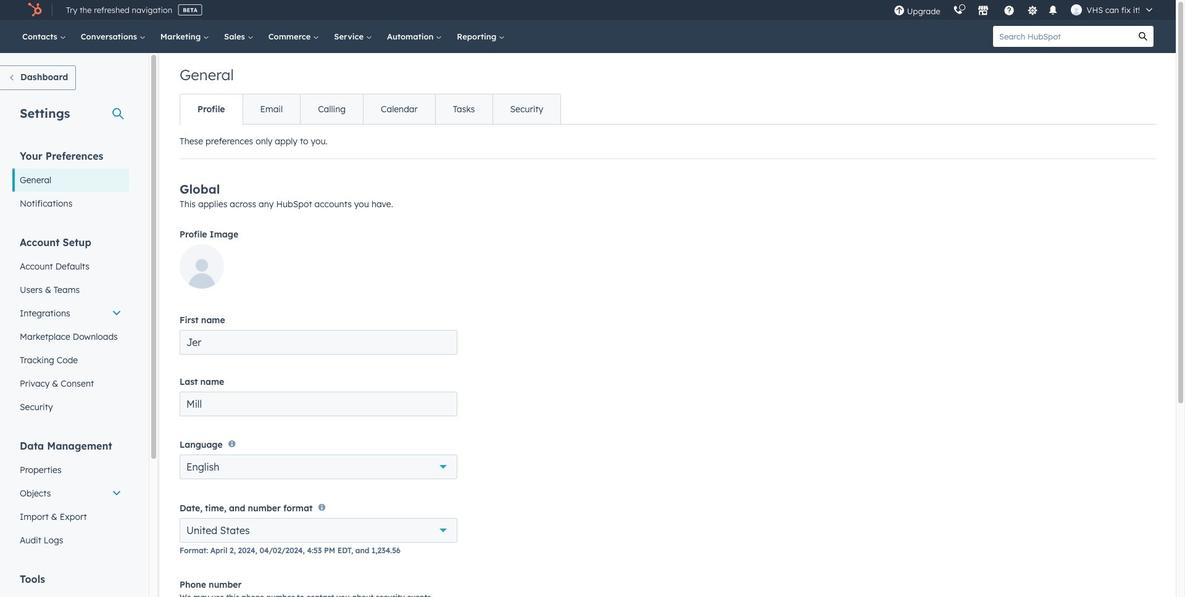 Task type: vqa. For each thing, say whether or not it's contained in the screenshot.
Help 'image'
no



Task type: locate. For each thing, give the bounding box(es) containing it.
menu
[[888, 0, 1161, 20]]

navigation
[[180, 94, 561, 125]]

data management element
[[12, 440, 129, 553]]

None text field
[[180, 330, 458, 355], [180, 392, 458, 417], [180, 330, 458, 355], [180, 392, 458, 417]]



Task type: describe. For each thing, give the bounding box(es) containing it.
jer mill image
[[1071, 4, 1082, 15]]

marketplaces image
[[978, 6, 989, 17]]

your preferences element
[[12, 149, 129, 215]]

Search HubSpot search field
[[993, 26, 1133, 47]]

account setup element
[[12, 236, 129, 419]]



